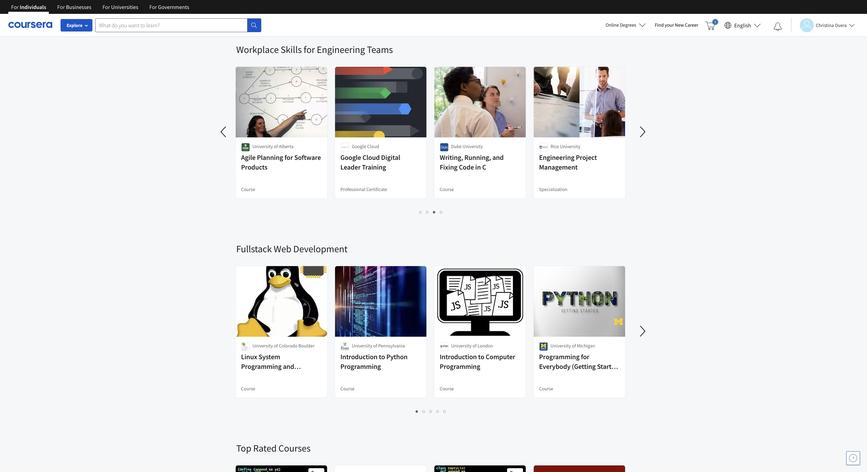 Task type: describe. For each thing, give the bounding box(es) containing it.
duke
[[451, 143, 462, 150]]

workplace skills for engineering teams carousel element
[[0, 23, 730, 222]]

for businesses
[[57, 3, 91, 10]]

courses
[[279, 442, 311, 455]]

4 inside workplace skills for engineering teams carousel element
[[440, 209, 443, 215]]

boulder
[[298, 343, 315, 349]]

2 for 3 "button" in workplace skills for engineering teams carousel element
[[426, 209, 429, 215]]

2 button for 3 "button" inside the explore and create internet of things carousel element
[[424, 9, 431, 17]]

introduction for introduction to computer programming
[[440, 352, 477, 361]]

for universities
[[102, 3, 138, 10]]

2 for 3 "button" inside the explore and create internet of things carousel element
[[426, 9, 429, 16]]

previous slide image
[[216, 124, 232, 140]]

course for agile planning for software products
[[241, 186, 255, 192]]

course for introduction to computer programming
[[440, 386, 454, 392]]

top rated courses
[[236, 442, 311, 455]]

university right rice
[[560, 143, 580, 150]]

online degrees
[[606, 22, 636, 28]]

fullstack web development carousel element
[[233, 222, 867, 421]]

english
[[734, 22, 751, 29]]

3 button inside explore and create internet of things carousel element
[[431, 9, 438, 17]]

and inside linux system programming and introduction to buildroot
[[283, 362, 294, 371]]

your
[[665, 22, 674, 28]]

skills
[[281, 43, 302, 56]]

michigan
[[577, 343, 595, 349]]

christina
[[816, 22, 834, 28]]

started
[[597, 362, 619, 371]]

for inside programming for everybody (getting started with python)
[[581, 352, 589, 361]]

london
[[478, 343, 493, 349]]

top
[[236, 442, 251, 455]]

businesses
[[66, 3, 91, 10]]

list inside explore and create internet of things carousel element
[[236, 9, 626, 17]]

for for businesses
[[57, 3, 65, 10]]

4 inside fullstack web development carousel element
[[437, 408, 439, 415]]

university for programming for everybody (getting started with python)
[[551, 343, 571, 349]]

top rated courses carousel element
[[233, 421, 867, 472]]

coursera image
[[8, 19, 52, 31]]

university of pennsylvania
[[352, 343, 405, 349]]

christina overa
[[816, 22, 847, 28]]

fullstack
[[236, 243, 272, 255]]

1 button for 2 button for 3 "button" inside the explore and create internet of things carousel element
[[417, 9, 424, 17]]

for for individuals
[[11, 3, 19, 10]]

2 button for 3 "button" inside the fullstack web development carousel element
[[421, 407, 428, 415]]

of for computer
[[473, 343, 477, 349]]

1 for 1 button inside explore and create internet of things carousel element
[[419, 9, 422, 16]]

3 for 3 "button" in workplace skills for engineering teams carousel element
[[433, 209, 436, 215]]

2 for 3 "button" inside the fullstack web development carousel element
[[423, 408, 425, 415]]

course for programming for everybody (getting started with python)
[[539, 386, 553, 392]]

degrees
[[620, 22, 636, 28]]

university of london
[[451, 343, 493, 349]]

web
[[274, 243, 291, 255]]

leader
[[340, 163, 361, 171]]

shopping cart: 1 item image
[[705, 19, 718, 30]]

programming inside introduction to python programming
[[340, 362, 381, 371]]

to inside linux system programming and introduction to buildroot
[[280, 372, 286, 380]]

overa
[[835, 22, 847, 28]]

help center image
[[849, 454, 858, 463]]

english button
[[722, 14, 764, 36]]

in
[[475, 163, 481, 171]]

project
[[576, 153, 597, 162]]

engineering inside engineering project management
[[539, 153, 575, 162]]

next slide image
[[634, 124, 651, 140]]

of for for
[[274, 143, 278, 150]]

system
[[259, 352, 280, 361]]

find your new career link
[[652, 21, 702, 29]]

and inside writing, running, and fixing code in c
[[493, 153, 504, 162]]

alberta
[[279, 143, 294, 150]]

5
[[443, 408, 446, 415]]

1 button for 2 button corresponding to 3 "button" inside the fullstack web development carousel element
[[414, 407, 421, 415]]

explore button
[[61, 19, 92, 32]]

engineering project management
[[539, 153, 597, 171]]

4 button for 3 "button" in workplace skills for engineering teams carousel element
[[438, 208, 445, 216]]

introduction for introduction to python programming
[[340, 352, 378, 361]]

planning
[[257, 153, 283, 162]]

list inside workplace skills for engineering teams carousel element
[[236, 208, 626, 216]]

governments
[[158, 3, 189, 10]]

for for skills
[[304, 43, 315, 56]]

1 for 1 button within the workplace skills for engineering teams carousel element
[[419, 209, 422, 215]]

university for agile planning for software products
[[253, 143, 273, 150]]

c
[[482, 163, 486, 171]]

find your new career
[[655, 22, 698, 28]]

university of colorado boulder image
[[241, 342, 250, 351]]

cloud for google cloud
[[367, 143, 379, 150]]

introduction to computer programming
[[440, 352, 515, 371]]

teams
[[367, 43, 393, 56]]

running,
[[465, 153, 491, 162]]

duke university image
[[440, 143, 448, 152]]

rice university
[[551, 143, 580, 150]]

workplace
[[236, 43, 279, 56]]

writing,
[[440, 153, 463, 162]]

introduction to python programming
[[340, 352, 408, 371]]

online
[[606, 22, 619, 28]]

software
[[294, 153, 321, 162]]

4 button for 3 "button" inside the fullstack web development carousel element
[[434, 407, 441, 415]]

What do you want to learn? text field
[[95, 18, 248, 32]]

university for introduction to computer programming
[[451, 343, 472, 349]]

university of colorado boulder
[[253, 343, 315, 349]]

certificate
[[366, 186, 387, 192]]

fixing
[[440, 163, 458, 171]]

advanced learning algorithms course by deeplearning.ai, stanford university, image
[[534, 466, 625, 472]]

pennsylvania
[[378, 343, 405, 349]]



Task type: vqa. For each thing, say whether or not it's contained in the screenshot.
colorado
yes



Task type: locate. For each thing, give the bounding box(es) containing it.
3 button inside workplace skills for engineering teams carousel element
[[431, 208, 438, 216]]

university up the system
[[253, 343, 273, 349]]

2 vertical spatial 2
[[423, 408, 425, 415]]

1 vertical spatial google
[[340, 153, 361, 162]]

for left governments
[[149, 3, 157, 10]]

google inside google cloud digital leader training
[[340, 153, 361, 162]]

introduction down university of london image at bottom right
[[440, 352, 477, 361]]

explore and create internet of things carousel element
[[0, 0, 631, 23]]

2 vertical spatial 1
[[416, 408, 419, 415]]

and up buildroot on the left bottom of page
[[283, 362, 294, 371]]

for for planning
[[285, 153, 293, 162]]

university up planning
[[253, 143, 273, 150]]

products
[[241, 163, 267, 171]]

cloud
[[367, 143, 379, 150], [363, 153, 380, 162]]

2 vertical spatial 4
[[437, 408, 439, 415]]

1 horizontal spatial introduction
[[340, 352, 378, 361]]

university for introduction to python programming
[[352, 343, 372, 349]]

of up introduction to python programming
[[373, 343, 377, 349]]

python
[[386, 352, 408, 361]]

3
[[433, 9, 436, 16], [433, 209, 436, 215], [430, 408, 432, 415]]

to left buildroot on the left bottom of page
[[280, 372, 286, 380]]

programming down university of pennsylvania icon
[[340, 362, 381, 371]]

individuals
[[20, 3, 46, 10]]

course for linux system programming and introduction to buildroot
[[241, 386, 255, 392]]

1 for 2 button corresponding to 3 "button" inside the fullstack web development carousel element 1 button
[[416, 408, 419, 415]]

2 horizontal spatial introduction
[[440, 352, 477, 361]]

buildroot
[[287, 372, 315, 380]]

2 for from the left
[[57, 3, 65, 10]]

2 button for 3 "button" in workplace skills for engineering teams carousel element
[[424, 208, 431, 216]]

1 horizontal spatial for
[[304, 43, 315, 56]]

1 horizontal spatial engineering
[[539, 153, 575, 162]]

1 button for 3 "button" in workplace skills for engineering teams carousel element 2 button
[[417, 208, 424, 216]]

google cloud
[[352, 143, 379, 150]]

2 list from the top
[[236, 208, 626, 216]]

of left colorado
[[274, 343, 278, 349]]

introduction down university of pennsylvania icon
[[340, 352, 378, 361]]

3 button inside fullstack web development carousel element
[[428, 407, 434, 415]]

of
[[274, 143, 278, 150], [274, 343, 278, 349], [373, 343, 377, 349], [473, 343, 477, 349], [572, 343, 576, 349]]

programming inside programming for everybody (getting started with python)
[[539, 352, 580, 361]]

list inside fullstack web development carousel element
[[236, 407, 626, 415]]

for left 'individuals'
[[11, 3, 19, 10]]

introduction down the system
[[241, 372, 278, 380]]

for governments
[[149, 3, 189, 10]]

introduction inside linux system programming and introduction to buildroot
[[241, 372, 278, 380]]

google cloud digital leader training
[[340, 153, 400, 171]]

4 button
[[438, 9, 445, 17], [438, 208, 445, 216], [434, 407, 441, 415]]

2 horizontal spatial to
[[478, 352, 484, 361]]

0 vertical spatial 3 button
[[431, 9, 438, 17]]

computer
[[486, 352, 515, 361]]

introduction inside introduction to python programming
[[340, 352, 378, 361]]

of for python
[[373, 343, 377, 349]]

to down university of pennsylvania in the left bottom of the page
[[379, 352, 385, 361]]

google cloud image
[[340, 143, 349, 152]]

1 vertical spatial engineering
[[539, 153, 575, 162]]

cloud up google cloud digital leader training
[[367, 143, 379, 150]]

google right google cloud icon
[[352, 143, 366, 150]]

1 for from the left
[[11, 3, 19, 10]]

christina overa button
[[791, 18, 855, 32]]

1 vertical spatial 1 button
[[417, 208, 424, 216]]

3 for from the left
[[102, 3, 110, 10]]

introduction inside introduction to computer programming
[[440, 352, 477, 361]]

show notifications image
[[774, 23, 782, 31]]

code
[[459, 163, 474, 171]]

0 vertical spatial 4 button
[[438, 9, 445, 17]]

for for governments
[[149, 3, 157, 10]]

university of alberta
[[253, 143, 294, 150]]

with
[[539, 372, 552, 380]]

to inside introduction to python programming
[[379, 352, 385, 361]]

new
[[675, 22, 684, 28]]

2 vertical spatial 3
[[430, 408, 432, 415]]

2 inside fullstack web development carousel element
[[423, 408, 425, 415]]

2 vertical spatial for
[[581, 352, 589, 361]]

of inside workplace skills for engineering teams carousel element
[[274, 143, 278, 150]]

1 vertical spatial 3 button
[[431, 208, 438, 216]]

find
[[655, 22, 664, 28]]

career
[[685, 22, 698, 28]]

linux
[[241, 352, 257, 361]]

and
[[493, 153, 504, 162], [283, 362, 294, 371]]

course for writing, running, and fixing code in c
[[440, 186, 454, 192]]

professional
[[340, 186, 365, 192]]

2 vertical spatial 3 button
[[428, 407, 434, 415]]

1 vertical spatial 1
[[419, 209, 422, 215]]

1 button inside explore and create internet of things carousel element
[[417, 9, 424, 17]]

0 horizontal spatial engineering
[[317, 43, 365, 56]]

agile
[[241, 153, 256, 162]]

of left london
[[473, 343, 477, 349]]

for
[[11, 3, 19, 10], [57, 3, 65, 10], [102, 3, 110, 10], [149, 3, 157, 10]]

for individuals
[[11, 3, 46, 10]]

0 vertical spatial 2 button
[[424, 9, 431, 17]]

4 for from the left
[[149, 3, 157, 10]]

workplace skills for engineering teams
[[236, 43, 393, 56]]

everybody
[[539, 362, 571, 371]]

agile planning for software products
[[241, 153, 321, 171]]

None search field
[[95, 18, 261, 32]]

0 vertical spatial for
[[304, 43, 315, 56]]

rice university image
[[539, 143, 548, 152]]

5 button
[[441, 407, 448, 415]]

0 vertical spatial and
[[493, 153, 504, 162]]

writing, running, and fixing code in c
[[440, 153, 504, 171]]

university for linux system programming and introduction to buildroot
[[253, 343, 273, 349]]

0 vertical spatial 4
[[440, 9, 443, 16]]

university of michigan
[[551, 343, 595, 349]]

1 inside fullstack web development carousel element
[[416, 408, 419, 415]]

0 vertical spatial google
[[352, 143, 366, 150]]

cloud inside google cloud digital leader training
[[363, 153, 380, 162]]

4 inside explore and create internet of things carousel element
[[440, 9, 443, 16]]

2 inside workplace skills for engineering teams carousel element
[[426, 209, 429, 215]]

for
[[304, 43, 315, 56], [285, 153, 293, 162], [581, 352, 589, 361]]

fullstack web development
[[236, 243, 348, 255]]

0 vertical spatial 2
[[426, 9, 429, 16]]

0 horizontal spatial for
[[285, 153, 293, 162]]

engineering
[[317, 43, 365, 56], [539, 153, 575, 162]]

2 horizontal spatial for
[[581, 352, 589, 361]]

university of london image
[[440, 342, 448, 351]]

3 list from the top
[[236, 407, 626, 415]]

next slide image
[[634, 323, 651, 340]]

course
[[241, 186, 255, 192], [440, 186, 454, 192], [241, 386, 255, 392], [340, 386, 355, 392], [440, 386, 454, 392], [539, 386, 553, 392]]

to for python
[[379, 352, 385, 361]]

specialization
[[539, 186, 568, 192]]

management
[[539, 163, 578, 171]]

1 button
[[417, 9, 424, 17], [417, 208, 424, 216], [414, 407, 421, 415]]

4 button for 3 "button" inside the explore and create internet of things carousel element
[[438, 9, 445, 17]]

python)
[[554, 372, 577, 380]]

4
[[440, 9, 443, 16], [440, 209, 443, 215], [437, 408, 439, 415]]

development
[[293, 243, 348, 255]]

0 vertical spatial engineering
[[317, 43, 365, 56]]

1 vertical spatial 4
[[440, 209, 443, 215]]

1 vertical spatial 4 button
[[438, 208, 445, 216]]

1 inside explore and create internet of things carousel element
[[419, 9, 422, 16]]

0 horizontal spatial to
[[280, 372, 286, 380]]

2 vertical spatial 4 button
[[434, 407, 441, 415]]

1 vertical spatial list
[[236, 208, 626, 216]]

for up the (getting
[[581, 352, 589, 361]]

and right running,
[[493, 153, 504, 162]]

programming for everybody (getting started with python)
[[539, 352, 619, 380]]

0 vertical spatial list
[[236, 9, 626, 17]]

0 vertical spatial 3
[[433, 9, 436, 16]]

programming down university of london
[[440, 362, 480, 371]]

of for everybody
[[572, 343, 576, 349]]

for for universities
[[102, 3, 110, 10]]

to down london
[[478, 352, 484, 361]]

programming down the system
[[241, 362, 282, 371]]

1 horizontal spatial and
[[493, 153, 504, 162]]

google for google cloud digital leader training
[[340, 153, 361, 162]]

3 inside explore and create internet of things carousel element
[[433, 9, 436, 16]]

of for programming
[[274, 343, 278, 349]]

google up the leader
[[340, 153, 361, 162]]

1 vertical spatial 2 button
[[424, 208, 431, 216]]

duke university
[[451, 143, 483, 150]]

universities
[[111, 3, 138, 10]]

of left alberta
[[274, 143, 278, 150]]

for down alberta
[[285, 153, 293, 162]]

banner navigation
[[6, 0, 195, 14]]

rated
[[253, 442, 277, 455]]

university of michigan image
[[539, 342, 548, 351]]

2 button
[[424, 9, 431, 17], [424, 208, 431, 216], [421, 407, 428, 415]]

university up running,
[[463, 143, 483, 150]]

1 vertical spatial cloud
[[363, 153, 380, 162]]

2 inside explore and create internet of things carousel element
[[426, 9, 429, 16]]

to inside introduction to computer programming
[[478, 352, 484, 361]]

1 vertical spatial 2
[[426, 209, 429, 215]]

university right university of pennsylvania icon
[[352, 343, 372, 349]]

professional certificate
[[340, 186, 387, 192]]

0 horizontal spatial and
[[283, 362, 294, 371]]

2 vertical spatial 2 button
[[421, 407, 428, 415]]

google
[[352, 143, 366, 150], [340, 153, 361, 162]]

digital
[[381, 153, 400, 162]]

google for google cloud
[[352, 143, 366, 150]]

0 vertical spatial 1 button
[[417, 9, 424, 17]]

1 horizontal spatial to
[[379, 352, 385, 361]]

3 inside fullstack web development carousel element
[[430, 408, 432, 415]]

3 for 3 "button" inside the fullstack web development carousel element
[[430, 408, 432, 415]]

2 vertical spatial 1 button
[[414, 407, 421, 415]]

course for introduction to python programming
[[340, 386, 355, 392]]

cloud up training
[[363, 153, 380, 162]]

programming inside introduction to computer programming
[[440, 362, 480, 371]]

(getting
[[572, 362, 596, 371]]

of left michigan
[[572, 343, 576, 349]]

0 vertical spatial cloud
[[367, 143, 379, 150]]

3 for 3 "button" inside the explore and create internet of things carousel element
[[433, 9, 436, 16]]

2 vertical spatial list
[[236, 407, 626, 415]]

colorado
[[279, 343, 298, 349]]

explore
[[67, 22, 83, 28]]

programming inside linux system programming and introduction to buildroot
[[241, 362, 282, 371]]

programming
[[539, 352, 580, 361], [241, 362, 282, 371], [340, 362, 381, 371], [440, 362, 480, 371]]

1 inside workplace skills for engineering teams carousel element
[[419, 209, 422, 215]]

to for computer
[[478, 352, 484, 361]]

2
[[426, 9, 429, 16], [426, 209, 429, 215], [423, 408, 425, 415]]

build a modern computer from first principles: nand to tetris part ii (project-centered course) course by hebrew university of jerusalem, image
[[335, 466, 427, 472]]

list
[[236, 9, 626, 17], [236, 208, 626, 216], [236, 407, 626, 415]]

1 vertical spatial and
[[283, 362, 294, 371]]

university right university of london image at bottom right
[[451, 343, 472, 349]]

university of pennsylvania image
[[340, 342, 349, 351]]

1
[[419, 9, 422, 16], [419, 209, 422, 215], [416, 408, 419, 415]]

for left universities
[[102, 3, 110, 10]]

cloud for google cloud digital leader training
[[363, 153, 380, 162]]

university of alberta image
[[241, 143, 250, 152]]

3 button
[[431, 9, 438, 17], [431, 208, 438, 216], [428, 407, 434, 415]]

rice
[[551, 143, 559, 150]]

to
[[379, 352, 385, 361], [478, 352, 484, 361], [280, 372, 286, 380]]

1 button inside workplace skills for engineering teams carousel element
[[417, 208, 424, 216]]

online degrees button
[[600, 17, 652, 33]]

0 horizontal spatial introduction
[[241, 372, 278, 380]]

for right skills
[[304, 43, 315, 56]]

training
[[362, 163, 386, 171]]

3 inside workplace skills for engineering teams carousel element
[[433, 209, 436, 215]]

for inside agile planning for software products
[[285, 153, 293, 162]]

1 vertical spatial 3
[[433, 209, 436, 215]]

programming up everybody
[[539, 352, 580, 361]]

university right the university of michigan icon
[[551, 343, 571, 349]]

1 vertical spatial for
[[285, 153, 293, 162]]

introduction
[[340, 352, 378, 361], [440, 352, 477, 361], [241, 372, 278, 380]]

for left businesses
[[57, 3, 65, 10]]

1 list from the top
[[236, 9, 626, 17]]

linux system programming and introduction to buildroot
[[241, 352, 315, 380]]

0 vertical spatial 1
[[419, 9, 422, 16]]



